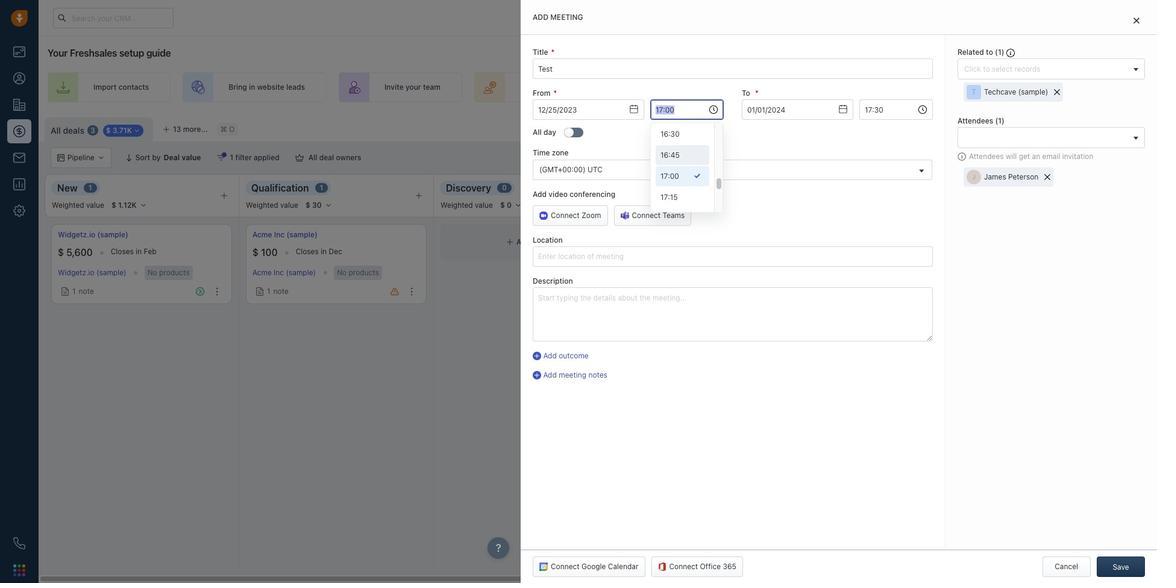 Task type: vqa. For each thing, say whether or not it's contained in the screenshot.
the day
yes



Task type: describe. For each thing, give the bounding box(es) containing it.
tab panel containing add meeting
[[521, 0, 1157, 584]]

17:00
[[661, 172, 679, 181]]

(sample) up closes in feb
[[97, 230, 128, 239]]

invite
[[385, 83, 404, 92]]

closes in feb
[[111, 247, 157, 256]]

setup
[[119, 48, 144, 58]]

3 no products from the left
[[905, 268, 947, 277]]

all for day
[[533, 128, 542, 137]]

time zone
[[533, 149, 569, 158]]

to
[[742, 89, 750, 98]]

connect zoom button
[[533, 205, 608, 226]]

3,200
[[828, 247, 855, 258]]

closes in dec
[[296, 247, 342, 256]]

o
[[229, 125, 235, 134]]

in right the bring
[[249, 83, 255, 92]]

james
[[984, 173, 1006, 182]]

13 more... button
[[156, 121, 214, 138]]

100
[[261, 247, 278, 258]]

1 acme inc (sample) link from the top
[[253, 230, 318, 240]]

video
[[549, 190, 568, 199]]

add outcome
[[543, 351, 589, 360]]

note for $ 100
[[273, 287, 289, 296]]

add outcome link
[[533, 351, 933, 361]]

(gmt+00:00) utc link
[[533, 160, 932, 179]]

container_wx8msf4aqz5i3rn1 image inside all deal owners button
[[295, 154, 304, 162]]

techcave
[[984, 87, 1017, 97]]

deals for all
[[63, 125, 84, 135]]

(gmt+00:00)
[[540, 165, 586, 174]]

google
[[582, 562, 606, 571]]

1 right the settings
[[998, 116, 1002, 125]]

description
[[533, 277, 573, 286]]

0 for won
[[1044, 184, 1049, 193]]

connect for connect google calendar
[[551, 562, 580, 571]]

1 inside '1 filter applied' button
[[230, 153, 233, 162]]

all deals 3
[[51, 125, 95, 135]]

1 note for 100
[[267, 287, 289, 296]]

route
[[520, 83, 541, 92]]

get
[[1019, 152, 1030, 161]]

13 more...
[[173, 125, 208, 134]]

days
[[912, 247, 928, 256]]

freshworks switcher image
[[13, 565, 25, 577]]

0 vertical spatial to
[[986, 48, 993, 57]]

17:15
[[661, 193, 678, 202]]

freshsales
[[70, 48, 117, 58]]

all for deals
[[51, 125, 61, 135]]

settings button
[[947, 118, 1000, 138]]

related to ( 1 )
[[958, 48, 1007, 57]]

$ 5,600
[[58, 247, 93, 258]]

Title text field
[[533, 59, 933, 79]]

zoom
[[582, 211, 601, 220]]

add deal link
[[969, 72, 1067, 102]]

connect office 365
[[669, 562, 737, 571]]

13
[[173, 125, 181, 134]]

dec
[[329, 247, 342, 256]]

phone image
[[13, 538, 25, 550]]

email
[[1043, 152, 1061, 161]]

peterson
[[1009, 173, 1039, 182]]

Search field
[[1092, 148, 1153, 168]]

create
[[687, 83, 710, 92]]

your
[[48, 48, 68, 58]]

add deal button
[[1098, 118, 1151, 138]]

sequence
[[732, 83, 766, 92]]

no for $ 100
[[337, 268, 347, 277]]

products for $ 5,600
[[159, 268, 190, 277]]

attendees for attendees ( 1 )
[[958, 116, 994, 125]]

add deal inside button
[[1115, 123, 1145, 132]]

container_wx8msf4aqz5i3rn1 image up the location text box
[[693, 239, 700, 246]]

0 vertical spatial )
[[1002, 48, 1005, 57]]

conferencing
[[570, 190, 616, 199]]

Start typing the details about the meeting... text field
[[533, 288, 933, 342]]

Search your CRM... text field
[[53, 8, 174, 28]]

2 widgetz.io (sample) from the top
[[58, 268, 126, 278]]

all day
[[533, 128, 556, 137]]

2 team from the left
[[590, 83, 607, 92]]

note inside button
[[850, 287, 865, 296]]

closes for $ 5,600
[[111, 247, 134, 256]]

$ for $ 3,200
[[820, 247, 826, 258]]

products for $ 100
[[349, 268, 379, 277]]

$ 3,200
[[820, 247, 855, 258]]

1 right related
[[998, 48, 1002, 57]]

cancel button
[[1043, 557, 1091, 577]]

your inside invite your team link
[[406, 83, 421, 92]]

connect teams
[[632, 211, 685, 220]]

t
[[972, 87, 976, 96]]

import for import contacts
[[93, 83, 117, 92]]

connect office 365 button
[[651, 557, 743, 577]]

Click to select records search field
[[961, 63, 1130, 75]]

container_wx8msf4aqz5i3rn1 image down $ 100
[[256, 288, 264, 296]]

import deals
[[1022, 123, 1066, 132]]

1 down $ 5,600
[[72, 287, 76, 296]]

1 acme from the top
[[253, 230, 272, 239]]

won
[[1013, 182, 1034, 193]]

connect for connect office 365
[[669, 562, 698, 571]]

1 widgetz.io (sample) link from the top
[[58, 230, 128, 240]]

james peterson
[[984, 173, 1039, 182]]

0 for demo
[[670, 184, 675, 193]]

owners
[[336, 153, 361, 162]]

teams
[[663, 211, 685, 220]]

phone element
[[7, 532, 31, 556]]

(gmt+00:00) utc
[[540, 165, 603, 174]]

day
[[544, 128, 556, 137]]

quotas and forecasting
[[996, 153, 1079, 162]]

time
[[533, 149, 550, 158]]

quotas and forecasting link
[[984, 148, 1091, 168]]

1 leads from the left
[[286, 83, 305, 92]]

demo
[[632, 182, 659, 193]]

all deal owners button
[[287, 148, 369, 168]]

applied
[[254, 153, 280, 162]]

from
[[533, 89, 551, 98]]

add note button
[[820, 283, 868, 300]]

3 no from the left
[[905, 268, 915, 277]]

and
[[1023, 153, 1036, 162]]

connect google calendar
[[551, 562, 639, 571]]

1 widgetz.io (sample) from the top
[[58, 230, 128, 239]]

1 vertical spatial )
[[1002, 116, 1005, 125]]

add meeting notes
[[543, 371, 608, 380]]

quotas
[[996, 153, 1021, 162]]

0 for discovery
[[502, 184, 507, 193]]

(sample) inside acme inc (sample) link
[[287, 230, 318, 239]]

location
[[533, 236, 563, 245]]

settings
[[965, 123, 994, 132]]

2 widgetz.io (sample) link from the top
[[58, 268, 126, 278]]

add meeting
[[533, 13, 583, 22]]

your inside route leads to your team link
[[572, 83, 588, 92]]

import for import deals
[[1022, 123, 1045, 132]]

techcave (sample)
[[984, 87, 1049, 97]]

⌘
[[220, 125, 227, 134]]

1 filter applied
[[230, 153, 280, 162]]

1 down 100
[[267, 287, 270, 296]]

-- text field for to
[[742, 100, 854, 120]]

closes for $ 3,200
[[873, 247, 896, 256]]



Task type: locate. For each thing, give the bounding box(es) containing it.
import deals button
[[1006, 118, 1072, 138]]

leads right website
[[286, 83, 305, 92]]

attendees up "james"
[[969, 152, 1004, 161]]

create sales sequence link
[[641, 72, 788, 102]]

acme down $ 100
[[253, 268, 272, 278]]

deal for add deal link
[[1030, 83, 1045, 92]]

in
[[249, 83, 255, 92], [136, 247, 142, 256], [321, 247, 327, 256], [898, 247, 904, 256]]

)
[[1002, 48, 1005, 57], [1002, 116, 1005, 125]]

0 vertical spatial widgetz.io
[[58, 230, 95, 239]]

container_wx8msf4aqz5i3rn1 image left quotas
[[984, 154, 993, 162]]

0 horizontal spatial 1 note
[[72, 287, 94, 296]]

16:30
[[661, 129, 680, 138]]

qualification
[[251, 182, 309, 193]]

2 note from the left
[[273, 287, 289, 296]]

1 horizontal spatial closes
[[296, 247, 319, 256]]

connect down video
[[551, 211, 580, 220]]

1 note down 100
[[267, 287, 289, 296]]

0 vertical spatial widgetz.io (sample)
[[58, 230, 128, 239]]

in for $ 5,600
[[136, 247, 142, 256]]

$
[[58, 247, 64, 258], [253, 247, 259, 258], [820, 247, 826, 258]]

connect inside button
[[632, 211, 661, 220]]

0 right the won
[[1044, 184, 1049, 193]]

1 team from the left
[[423, 83, 441, 92]]

container_wx8msf4aqz5i3rn1 image right applied at left
[[295, 154, 304, 162]]

1 vertical spatial import
[[1022, 123, 1045, 132]]

deals inside button
[[1047, 123, 1066, 132]]

3 products from the left
[[917, 268, 947, 277]]

connect teams button
[[614, 205, 692, 226]]

no products for $ 100
[[337, 268, 379, 277]]

sales
[[712, 83, 730, 92]]

in left feb at the left of the page
[[136, 247, 142, 256]]

container_wx8msf4aqz5i3rn1 image left the settings
[[953, 124, 962, 132]]

import left contacts
[[93, 83, 117, 92]]

no products down feb at the left of the page
[[147, 268, 190, 277]]

1 vertical spatial acme inc (sample) link
[[253, 268, 316, 278]]

save
[[1113, 563, 1129, 572]]

all left owners on the top
[[308, 153, 317, 162]]

2 no products from the left
[[337, 268, 379, 277]]

import up attendees will get an email invitation at the right of the page
[[1022, 123, 1045, 132]]

0 horizontal spatial import
[[93, 83, 117, 92]]

container_wx8msf4aqz5i3rn1 image inside add note button
[[823, 288, 831, 296]]

2 horizontal spatial all
[[533, 128, 542, 137]]

to right related
[[986, 48, 993, 57]]

0 horizontal spatial closes
[[111, 247, 134, 256]]

1 vertical spatial acme inc (sample)
[[253, 268, 316, 278]]

1 vertical spatial (
[[996, 116, 998, 125]]

container_wx8msf4aqz5i3rn1 image inside the settings popup button
[[953, 124, 962, 132]]

feb
[[144, 247, 157, 256]]

1 horizontal spatial your
[[572, 83, 588, 92]]

zone
[[552, 149, 569, 158]]

1 $ from the left
[[58, 247, 64, 258]]

filter
[[235, 153, 252, 162]]

1 horizontal spatial to
[[986, 48, 993, 57]]

Location text field
[[533, 246, 933, 267]]

2 acme inc (sample) from the top
[[253, 268, 316, 278]]

2 horizontal spatial products
[[917, 268, 947, 277]]

acme inc (sample) down 100
[[253, 268, 316, 278]]

1 horizontal spatial leads
[[542, 83, 561, 92]]

in left dec
[[321, 247, 327, 256]]

attendees
[[958, 116, 994, 125], [969, 152, 1004, 161]]

all for deal
[[308, 153, 317, 162]]

0 horizontal spatial to
[[563, 83, 570, 92]]

-- text field down sequence
[[742, 100, 854, 120]]

1 note down 5,600
[[72, 287, 94, 296]]

add note
[[834, 287, 865, 296]]

deal inside button
[[319, 153, 334, 162]]

2 horizontal spatial no
[[905, 268, 915, 277]]

1 horizontal spatial products
[[349, 268, 379, 277]]

2 no from the left
[[337, 268, 347, 277]]

1 1 note from the left
[[72, 287, 94, 296]]

widgetz.io down $ 5,600
[[58, 268, 94, 278]]

inc down 100
[[274, 268, 284, 278]]

1 vertical spatial attendees
[[969, 152, 1004, 161]]

(sample) up closes in dec in the left top of the page
[[287, 230, 318, 239]]

2 horizontal spatial $
[[820, 247, 826, 258]]

import deals group
[[1006, 118, 1092, 138]]

( right the settings
[[996, 116, 998, 125]]

1 right new
[[88, 184, 92, 193]]

import contacts link
[[48, 72, 171, 102]]

1 horizontal spatial note
[[273, 287, 289, 296]]

1 left filter
[[230, 153, 233, 162]]

container_wx8msf4aqz5i3rn1 image
[[217, 154, 225, 162], [984, 154, 993, 162], [506, 239, 514, 246], [693, 239, 700, 246]]

all
[[51, 125, 61, 135], [533, 128, 542, 137], [308, 153, 317, 162]]

3 0 from the left
[[1044, 184, 1049, 193]]

2 horizontal spatial no products
[[905, 268, 947, 277]]

0 vertical spatial acme inc (sample) link
[[253, 230, 318, 240]]

close image
[[1134, 17, 1140, 24]]

acme up $ 100
[[253, 230, 272, 239]]

attendees for attendees will get an email invitation
[[969, 152, 1004, 161]]

container_wx8msf4aqz5i3rn1 image left add note
[[823, 288, 831, 296]]

1 closes from the left
[[111, 247, 134, 256]]

title
[[533, 48, 548, 57]]

2 ( from the top
[[996, 116, 998, 125]]

no products down dec
[[337, 268, 379, 277]]

acme
[[253, 230, 272, 239], [253, 268, 272, 278]]

add
[[533, 13, 549, 22], [1014, 83, 1028, 92], [1115, 123, 1129, 132], [533, 190, 547, 199], [517, 238, 531, 247], [703, 238, 717, 247], [834, 287, 848, 296], [543, 351, 557, 360], [543, 371, 557, 380]]

related
[[958, 48, 984, 57]]

bring
[[229, 83, 247, 92]]

2 leads from the left
[[542, 83, 561, 92]]

note down 5,600
[[79, 287, 94, 296]]

your freshsales setup guide
[[48, 48, 171, 58]]

closes
[[111, 247, 134, 256], [296, 247, 319, 256], [873, 247, 896, 256]]

1 widgetz.io from the top
[[58, 230, 95, 239]]

your
[[406, 83, 421, 92], [572, 83, 588, 92]]

0 horizontal spatial team
[[423, 83, 441, 92]]

) right related
[[1002, 48, 1005, 57]]

meeting for add meeting
[[551, 13, 583, 22]]

0 horizontal spatial 0
[[502, 184, 507, 193]]

no down dec
[[337, 268, 347, 277]]

2 closes from the left
[[296, 247, 319, 256]]

no products for $ 5,600
[[147, 268, 190, 277]]

0 right discovery
[[502, 184, 507, 193]]

bring in website leads link
[[183, 72, 327, 102]]

2 horizontal spatial note
[[850, 287, 865, 296]]

1 note for 5,600
[[72, 287, 94, 296]]

add video conferencing
[[533, 190, 616, 199]]

closes left 6
[[873, 247, 896, 256]]

meeting for add meeting notes
[[559, 371, 587, 380]]

0 vertical spatial (
[[995, 48, 998, 57]]

container_wx8msf4aqz5i3rn1 image inside '1 filter applied' button
[[217, 154, 225, 162]]

1 inc from the top
[[274, 230, 285, 239]]

container_wx8msf4aqz5i3rn1 image
[[953, 124, 962, 132], [295, 154, 304, 162], [61, 288, 69, 296], [256, 288, 264, 296], [823, 288, 831, 296]]

0
[[502, 184, 507, 193], [670, 184, 675, 193], [1044, 184, 1049, 193]]

0 horizontal spatial deals
[[63, 125, 84, 135]]

1 products from the left
[[159, 268, 190, 277]]

guide
[[146, 48, 171, 58]]

0 horizontal spatial no
[[147, 268, 157, 277]]

0 vertical spatial acme
[[253, 230, 272, 239]]

1 down all deal owners button
[[320, 184, 323, 193]]

0 vertical spatial acme inc (sample)
[[253, 230, 318, 239]]

inc up 100
[[274, 230, 285, 239]]

connect for connect teams
[[632, 211, 661, 220]]

invite your team link
[[339, 72, 462, 102]]

connect left teams in the top right of the page
[[632, 211, 661, 220]]

import inside button
[[1022, 123, 1045, 132]]

no
[[147, 268, 157, 277], [337, 268, 347, 277], [905, 268, 915, 277]]

0 vertical spatial attendees
[[958, 116, 994, 125]]

closes left dec
[[296, 247, 319, 256]]

notes
[[589, 371, 608, 380]]

1 -- text field from the left
[[533, 100, 644, 120]]

1 horizontal spatial no products
[[337, 268, 379, 277]]

acme inc (sample) link up 100
[[253, 230, 318, 240]]

no for $ 5,600
[[147, 268, 157, 277]]

0 horizontal spatial $
[[58, 247, 64, 258]]

(sample) down closes in dec in the left top of the page
[[286, 268, 316, 278]]

6
[[906, 247, 910, 256]]

1 horizontal spatial 1 note
[[267, 287, 289, 296]]

⌘ o
[[220, 125, 235, 134]]

0 horizontal spatial no products
[[147, 268, 190, 277]]

1 acme inc (sample) from the top
[[253, 230, 318, 239]]

0 vertical spatial widgetz.io (sample) link
[[58, 230, 128, 240]]

0 vertical spatial import
[[93, 83, 117, 92]]

1 your from the left
[[406, 83, 421, 92]]

deals for import
[[1047, 123, 1066, 132]]

widgetz.io (sample) up 5,600
[[58, 230, 128, 239]]

2 0 from the left
[[670, 184, 675, 193]]

container_wx8msf4aqz5i3rn1 image down $ 5,600
[[61, 288, 69, 296]]

widgetz.io (sample) link down 5,600
[[58, 268, 126, 278]]

$ left 5,600
[[58, 247, 64, 258]]

your right invite
[[406, 83, 421, 92]]

deals left 3
[[63, 125, 84, 135]]

leads right route
[[542, 83, 561, 92]]

widgetz.io (sample) link
[[58, 230, 128, 240], [58, 268, 126, 278]]

1 note
[[72, 287, 94, 296], [267, 287, 289, 296]]

1
[[998, 48, 1002, 57], [998, 116, 1002, 125], [230, 153, 233, 162], [88, 184, 92, 193], [320, 184, 323, 193], [72, 287, 76, 296], [267, 287, 270, 296]]

in for $ 100
[[321, 247, 327, 256]]

0 horizontal spatial leads
[[286, 83, 305, 92]]

connect left "office"
[[669, 562, 698, 571]]

attendees ( 1 )
[[958, 116, 1005, 125]]

note
[[79, 287, 94, 296], [273, 287, 289, 296], [850, 287, 865, 296]]

create sales sequence
[[687, 83, 766, 92]]

widgetz.io (sample) link up 5,600
[[58, 230, 128, 240]]

attendees will get an email invitation
[[969, 152, 1094, 161]]

$ left 100
[[253, 247, 259, 258]]

1 horizontal spatial import
[[1022, 123, 1045, 132]]

1 ( from the top
[[995, 48, 998, 57]]

container_wx8msf4aqz5i3rn1 image left location
[[506, 239, 514, 246]]

$ 100
[[253, 247, 278, 258]]

no down feb at the left of the page
[[147, 268, 157, 277]]

2 1 note from the left
[[267, 287, 289, 296]]

note for $ 5,600
[[79, 287, 94, 296]]

1 vertical spatial widgetz.io (sample)
[[58, 268, 126, 278]]

in for $ 3,200
[[898, 247, 904, 256]]

an
[[1032, 152, 1041, 161]]

all deal owners
[[308, 153, 361, 162]]

0 vertical spatial meeting
[[551, 13, 583, 22]]

meeting inside add meeting notes link
[[559, 371, 587, 380]]

all left 3
[[51, 125, 61, 135]]

all left day
[[533, 128, 542, 137]]

products
[[159, 268, 190, 277], [349, 268, 379, 277], [917, 268, 947, 277]]

None text field
[[650, 100, 724, 120], [860, 100, 933, 120], [650, 100, 724, 120], [860, 100, 933, 120]]

outcome
[[559, 351, 589, 360]]

connect left google
[[551, 562, 580, 571]]

acme inc (sample) link down 100
[[253, 268, 316, 278]]

add deal
[[1014, 83, 1045, 92], [1115, 123, 1145, 132], [517, 238, 547, 247], [703, 238, 734, 247]]

invitation
[[1063, 152, 1094, 161]]

dialog containing add meeting
[[521, 0, 1157, 584]]

0 up 17:15
[[670, 184, 675, 193]]

closes left feb at the left of the page
[[111, 247, 134, 256]]

deals
[[1047, 123, 1066, 132], [63, 125, 84, 135]]

(sample) inside dialog
[[1019, 87, 1049, 97]]

1 horizontal spatial $
[[253, 247, 259, 258]]

widgetz.io up $ 5,600
[[58, 230, 95, 239]]

1 horizontal spatial -- text field
[[742, 100, 854, 120]]

container_wx8msf4aqz5i3rn1 image inside quotas and forecasting link
[[984, 154, 993, 162]]

no down 6
[[905, 268, 915, 277]]

1 vertical spatial to
[[563, 83, 570, 92]]

deals up email
[[1047, 123, 1066, 132]]

1 vertical spatial widgetz.io
[[58, 268, 94, 278]]

$ left '3,200'
[[820, 247, 826, 258]]

2 horizontal spatial closes
[[873, 247, 896, 256]]

contacts
[[119, 83, 149, 92]]

0 horizontal spatial note
[[79, 287, 94, 296]]

no products
[[147, 268, 190, 277], [337, 268, 379, 277], [905, 268, 947, 277]]

365
[[723, 562, 737, 571]]

-- text field down route leads to your team
[[533, 100, 644, 120]]

discovery
[[446, 182, 491, 193]]

connect zoom
[[551, 211, 601, 220]]

1 horizontal spatial no
[[337, 268, 347, 277]]

2 your from the left
[[572, 83, 588, 92]]

note down '3,200'
[[850, 287, 865, 296]]

1 no products from the left
[[147, 268, 190, 277]]

-- text field for from
[[533, 100, 644, 120]]

bring in website leads
[[229, 83, 305, 92]]

1 vertical spatial acme
[[253, 268, 272, 278]]

team right invite
[[423, 83, 441, 92]]

utc
[[588, 165, 603, 174]]

0 horizontal spatial all
[[51, 125, 61, 135]]

team right from on the left
[[590, 83, 607, 92]]

3 $ from the left
[[820, 247, 826, 258]]

1 vertical spatial widgetz.io (sample) link
[[58, 268, 126, 278]]

inc inside acme inc (sample) link
[[274, 230, 285, 239]]

1 note from the left
[[79, 287, 94, 296]]

all inside button
[[308, 153, 317, 162]]

(sample) down the click to select records search box
[[1019, 87, 1049, 97]]

deal inside button
[[1131, 123, 1145, 132]]

route leads to your team
[[520, 83, 607, 92]]

2 widgetz.io from the top
[[58, 268, 94, 278]]

1 horizontal spatial all
[[308, 153, 317, 162]]

no products down days
[[905, 268, 947, 277]]

3 note from the left
[[850, 287, 865, 296]]

add meeting notes link
[[533, 370, 933, 381]]

2 acme from the top
[[253, 268, 272, 278]]

$ for $ 5,600
[[58, 247, 64, 258]]

-- text field
[[533, 100, 644, 120], [742, 100, 854, 120]]

2 -- text field from the left
[[742, 100, 854, 120]]

to right from on the left
[[563, 83, 570, 92]]

( right related
[[995, 48, 998, 57]]

1 horizontal spatial deals
[[1047, 123, 1066, 132]]

widgetz.io (sample) down 5,600
[[58, 268, 126, 278]]

2 horizontal spatial 0
[[1044, 184, 1049, 193]]

your right from on the left
[[572, 83, 588, 92]]

invite your team
[[385, 83, 441, 92]]

2 $ from the left
[[253, 247, 259, 258]]

1 filter applied button
[[209, 148, 287, 168]]

1 no from the left
[[147, 268, 157, 277]]

2 products from the left
[[349, 268, 379, 277]]

acme inc (sample)
[[253, 230, 318, 239], [253, 268, 316, 278]]

3 closes from the left
[[873, 247, 896, 256]]

connect for connect zoom
[[551, 211, 580, 220]]

more...
[[183, 125, 208, 134]]

2 acme inc (sample) link from the top
[[253, 268, 316, 278]]

attendees down t
[[958, 116, 994, 125]]

container_wx8msf4aqz5i3rn1 image left filter
[[217, 154, 225, 162]]

website
[[257, 83, 284, 92]]

0 horizontal spatial your
[[406, 83, 421, 92]]

0 horizontal spatial products
[[159, 268, 190, 277]]

dialog
[[521, 0, 1157, 584]]

deal for all deal owners button
[[319, 153, 334, 162]]

1 0 from the left
[[502, 184, 507, 193]]

(
[[995, 48, 998, 57], [996, 116, 998, 125]]

import
[[93, 83, 117, 92], [1022, 123, 1045, 132]]

(sample) down closes in feb
[[96, 268, 126, 278]]

note down 100
[[273, 287, 289, 296]]

in left 6
[[898, 247, 904, 256]]

1 vertical spatial inc
[[274, 268, 284, 278]]

0 horizontal spatial -- text field
[[533, 100, 644, 120]]

acme inc (sample) up 100
[[253, 230, 318, 239]]

forecasting
[[1038, 153, 1079, 162]]

1 horizontal spatial 0
[[670, 184, 675, 193]]

0 vertical spatial inc
[[274, 230, 285, 239]]

closes in 6 days
[[873, 247, 928, 256]]

2 inc from the top
[[274, 268, 284, 278]]

closes for $ 100
[[296, 247, 319, 256]]

deal for add deal button
[[1131, 123, 1145, 132]]

tab panel
[[521, 0, 1157, 584]]

$ for $ 100
[[253, 247, 259, 258]]

) right the settings
[[1002, 116, 1005, 125]]

16:45
[[661, 151, 680, 160]]

1 horizontal spatial team
[[590, 83, 607, 92]]

1 vertical spatial meeting
[[559, 371, 587, 380]]



